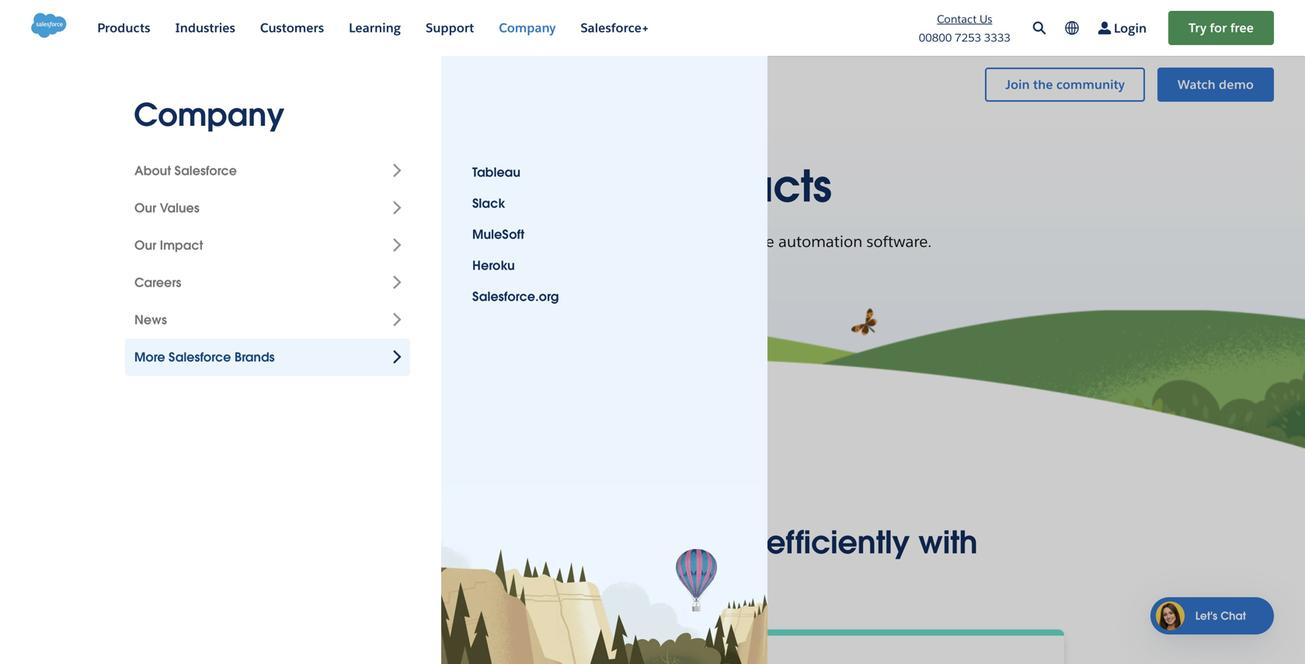 Task type: vqa. For each thing, say whether or not it's contained in the screenshot.
top with
yes



Task type: locate. For each thing, give the bounding box(es) containing it.
let's
[[1195, 609, 1218, 623]]

1 vertical spatial sales
[[561, 560, 638, 600]]

efficient
[[414, 231, 473, 252]]

1 vertical spatial with
[[918, 523, 978, 562]]

salesforce context menu utility navigation
[[973, 66, 1274, 103]]

salesforce.org link
[[472, 287, 559, 306]]

more
[[680, 523, 757, 562]]

all
[[474, 158, 525, 214]]

site tools navigation
[[891, 9, 1274, 47]]

drive
[[373, 231, 410, 252]]

automation
[[778, 231, 863, 252]]

mulesoft
[[472, 226, 524, 242]]

contact
[[937, 12, 977, 26]]

cloud.
[[646, 560, 744, 600]]

let's chat button
[[1150, 597, 1274, 635]]

drive efficient growth with fully customisable sales force automation software.
[[373, 231, 932, 252]]

software.
[[867, 231, 932, 252]]

heroku link
[[472, 256, 515, 275]]

sell
[[328, 523, 378, 562]]

us
[[980, 12, 992, 26]]

chat
[[1221, 609, 1246, 623]]

salesforce.org
[[472, 289, 559, 305]]

1 horizontal spatial with
[[918, 523, 978, 562]]

contact us link
[[937, 12, 992, 26]]

and
[[613, 523, 672, 562]]

slack link
[[472, 194, 505, 213]]

with inside sell faster, smarter, and more efficiently with sales cloud.
[[918, 523, 978, 562]]

0 horizontal spatial with
[[531, 231, 562, 252]]

force
[[738, 231, 774, 252]]

sales
[[537, 158, 644, 214], [561, 560, 638, 600]]

with
[[531, 231, 562, 252], [918, 523, 978, 562]]



Task type: describe. For each thing, give the bounding box(es) containing it.
sales
[[699, 231, 734, 252]]

00800
[[919, 31, 952, 45]]

contact us 00800 7253 3333
[[919, 12, 1011, 45]]

growth
[[477, 231, 527, 252]]

tableau
[[472, 164, 520, 180]]

3333
[[984, 31, 1011, 45]]

products
[[656, 158, 831, 214]]

smarter,
[[484, 523, 605, 562]]

mulesoft link
[[472, 225, 524, 244]]

faster,
[[387, 523, 476, 562]]

tableau link
[[472, 163, 520, 182]]

7253
[[955, 31, 981, 45]]

customisable
[[600, 231, 695, 252]]

all sales products
[[474, 158, 831, 214]]

slack
[[472, 195, 505, 211]]

sales inside sell faster, smarter, and more efficiently with sales cloud.
[[561, 560, 638, 600]]

heroku
[[472, 258, 515, 273]]

fully
[[566, 231, 596, 252]]

0 vertical spatial sales
[[537, 158, 644, 214]]

sell faster, smarter, and more efficiently with sales cloud.
[[328, 523, 978, 600]]

let's chat
[[1195, 609, 1246, 623]]

efficiently
[[766, 523, 910, 562]]

0 vertical spatial with
[[531, 231, 562, 252]]



